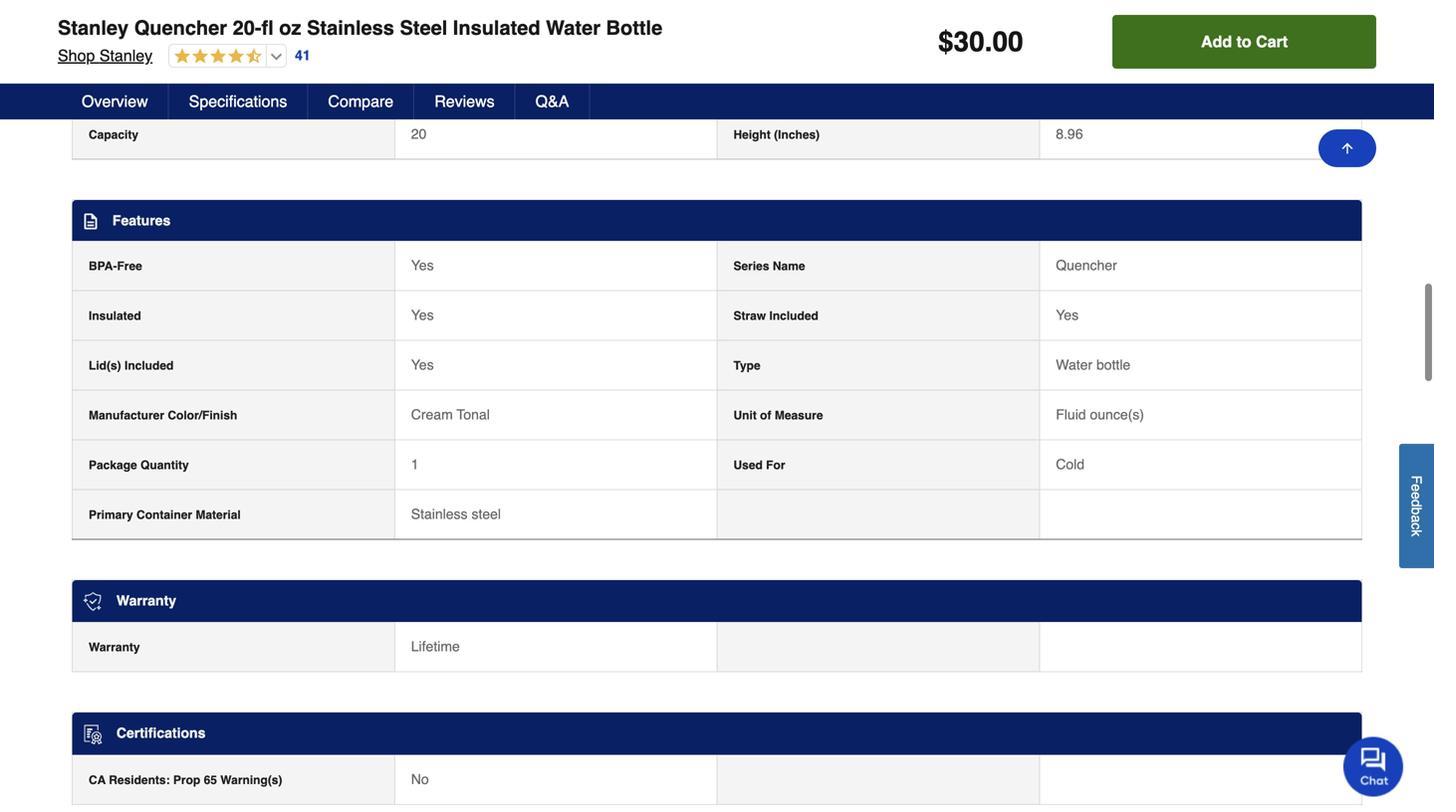 Task type: locate. For each thing, give the bounding box(es) containing it.
0 vertical spatial included
[[770, 309, 819, 323]]

water left 'bottle'
[[1056, 357, 1093, 373]]

a
[[1409, 515, 1425, 523]]

0 vertical spatial stainless
[[307, 16, 394, 39]]

cream
[[411, 407, 453, 423]]

container
[[137, 508, 192, 522]]

ca
[[89, 774, 106, 788]]

included
[[770, 309, 819, 323], [125, 359, 174, 373]]

name
[[773, 259, 805, 273]]

prop
[[173, 774, 200, 788]]

1 horizontal spatial stainless
[[411, 506, 468, 522]]

chevron up image
[[1341, 6, 1361, 26]]

1 vertical spatial warranty
[[89, 641, 140, 655]]

fluid ounce(s)
[[1056, 407, 1145, 423]]

c
[[1409, 523, 1425, 530]]

water
[[546, 16, 601, 39], [1056, 357, 1093, 373]]

package
[[89, 459, 137, 473]]

0 horizontal spatial quencher
[[134, 16, 227, 39]]

features
[[112, 213, 171, 228]]

cream tonal
[[411, 407, 490, 423]]

e up d
[[1409, 484, 1425, 492]]

water bottle
[[1056, 357, 1131, 373]]

certifications
[[116, 726, 206, 742]]

1 vertical spatial included
[[125, 359, 174, 373]]

primary
[[89, 508, 133, 522]]

warranty down container
[[116, 593, 176, 609]]

specifications up shop stanley
[[74, 2, 236, 30]]

0 vertical spatial water
[[546, 16, 601, 39]]

0 horizontal spatial included
[[125, 359, 174, 373]]

specifications button
[[52, 0, 1383, 48], [169, 84, 308, 120]]

stanley up dimensions
[[99, 46, 153, 65]]

0 vertical spatial specifications button
[[52, 0, 1383, 48]]

q&a
[[536, 92, 569, 111]]

1 vertical spatial specifications
[[189, 92, 287, 111]]

insulated right steel
[[453, 16, 541, 39]]

1 horizontal spatial included
[[770, 309, 819, 323]]

reviews
[[435, 92, 495, 111]]

ca residents: prop 65 warning(s)
[[89, 774, 282, 788]]

yes for quencher
[[411, 257, 434, 273]]

warranty
[[116, 593, 176, 609], [89, 641, 140, 655]]

overview
[[82, 92, 148, 111]]

free
[[117, 259, 142, 273]]

stanley up shop stanley
[[58, 16, 129, 39]]

(inches)
[[774, 128, 820, 142]]

1 horizontal spatial water
[[1056, 357, 1093, 373]]

1 vertical spatial quencher
[[1056, 257, 1117, 273]]

included right straw
[[770, 309, 819, 323]]

1 vertical spatial water
[[1056, 357, 1093, 373]]

specifications
[[74, 2, 236, 30], [189, 92, 287, 111]]

specifications down 4.5 stars image
[[189, 92, 287, 111]]

add to cart
[[1201, 32, 1288, 51]]

included right lid(s)
[[125, 359, 174, 373]]

steel
[[472, 506, 501, 522]]

2 e from the top
[[1409, 492, 1425, 500]]

compare
[[328, 92, 394, 111]]

no
[[411, 772, 429, 788]]

to
[[1237, 32, 1252, 51]]

0 horizontal spatial water
[[546, 16, 601, 39]]

for
[[766, 459, 786, 473]]

0 vertical spatial specifications
[[74, 2, 236, 30]]

shop stanley
[[58, 46, 153, 65]]

0 vertical spatial quencher
[[134, 16, 227, 39]]

height
[[734, 128, 771, 142]]

1 vertical spatial specifications button
[[169, 84, 308, 120]]

stainless left steel
[[411, 506, 468, 522]]

of
[[760, 409, 772, 423]]

1 horizontal spatial insulated
[[453, 16, 541, 39]]

stainless
[[307, 16, 394, 39], [411, 506, 468, 522]]

straw
[[734, 309, 766, 323]]

0 horizontal spatial insulated
[[89, 309, 141, 323]]

add
[[1201, 32, 1232, 51]]

quencher
[[134, 16, 227, 39], [1056, 257, 1117, 273]]

straw included
[[734, 309, 819, 323]]

primary container material
[[89, 508, 241, 522]]

water left bottle
[[546, 16, 601, 39]]

cart
[[1256, 32, 1288, 51]]

color/finish
[[168, 409, 237, 423]]

00
[[993, 26, 1024, 58]]

1 vertical spatial insulated
[[89, 309, 141, 323]]

e
[[1409, 484, 1425, 492], [1409, 492, 1425, 500]]

warranty up certifications
[[89, 641, 140, 655]]

series
[[734, 259, 770, 273]]

fl
[[262, 16, 274, 39]]

stanley
[[58, 16, 129, 39], [99, 46, 153, 65]]

chat invite button image
[[1344, 737, 1405, 797]]

1 e from the top
[[1409, 484, 1425, 492]]

8.96
[[1056, 126, 1083, 142]]

yes
[[411, 257, 434, 273], [411, 307, 434, 323], [1056, 307, 1079, 323], [411, 357, 434, 373]]

bottle
[[606, 16, 663, 39]]

$
[[938, 26, 954, 58]]

notes image
[[83, 214, 99, 230]]

stainless up 41
[[307, 16, 394, 39]]

e up b
[[1409, 492, 1425, 500]]

residents:
[[109, 774, 170, 788]]

insulated
[[453, 16, 541, 39], [89, 309, 141, 323]]

b
[[1409, 508, 1425, 515]]

specifications for reviews
[[189, 92, 287, 111]]

steel
[[400, 16, 448, 39]]

insulated down bpa-free
[[89, 309, 141, 323]]

yes for water bottle
[[411, 357, 434, 373]]



Task type: describe. For each thing, give the bounding box(es) containing it.
capacity
[[89, 128, 138, 142]]

used for
[[734, 459, 786, 473]]

bottle
[[1097, 357, 1131, 373]]

fluid
[[1056, 407, 1086, 423]]

quantity
[[140, 459, 189, 473]]

arrow up image
[[1340, 140, 1356, 156]]

specifications button for reviews
[[169, 84, 308, 120]]

ounce(s)
[[1090, 407, 1145, 423]]

stainless steel
[[411, 506, 501, 522]]

package quantity
[[89, 459, 189, 473]]

series name
[[734, 259, 805, 273]]

included for lid(s) included
[[125, 359, 174, 373]]

unit of measure
[[734, 409, 823, 423]]

manufacturer color/finish
[[89, 409, 237, 423]]

type
[[734, 359, 761, 373]]

f e e d b a c k
[[1409, 476, 1425, 537]]

1 vertical spatial stanley
[[99, 46, 153, 65]]

.
[[985, 26, 993, 58]]

height (inches)
[[734, 128, 820, 142]]

65
[[204, 774, 217, 788]]

$ 30 . 00
[[938, 26, 1024, 58]]

bpa-free
[[89, 259, 142, 273]]

tonal
[[457, 407, 490, 423]]

overview button
[[62, 84, 169, 120]]

lifetime
[[411, 639, 460, 655]]

used
[[734, 459, 763, 473]]

shop
[[58, 46, 95, 65]]

stanley quencher 20-fl oz stainless steel insulated water bottle
[[58, 16, 663, 39]]

lid(s)
[[89, 359, 121, 373]]

1 vertical spatial stainless
[[411, 506, 468, 522]]

yes for yes
[[411, 307, 434, 323]]

dimensions
[[112, 81, 192, 97]]

oz
[[279, 16, 301, 39]]

measure
[[775, 409, 823, 423]]

warning(s)
[[220, 774, 282, 788]]

0 vertical spatial warranty
[[116, 593, 176, 609]]

4.5 stars image
[[170, 48, 262, 66]]

cold
[[1056, 457, 1085, 473]]

manufacturer
[[89, 409, 164, 423]]

d
[[1409, 500, 1425, 508]]

30
[[954, 26, 985, 58]]

dimensions image
[[83, 82, 99, 98]]

f e e d b a c k button
[[1400, 444, 1435, 569]]

1
[[411, 457, 419, 473]]

41
[[295, 47, 311, 63]]

q&a button
[[516, 84, 590, 120]]

0 vertical spatial stanley
[[58, 16, 129, 39]]

unit
[[734, 409, 757, 423]]

lid(s) included
[[89, 359, 174, 373]]

1 horizontal spatial quencher
[[1056, 257, 1117, 273]]

specifications for f e e d b a c k
[[74, 2, 236, 30]]

0 vertical spatial insulated
[[453, 16, 541, 39]]

k
[[1409, 530, 1425, 537]]

add to cart button
[[1113, 15, 1377, 69]]

20
[[411, 126, 427, 142]]

bpa-
[[89, 259, 117, 273]]

specifications button for f e e d b a c k
[[52, 0, 1383, 48]]

included for straw included
[[770, 309, 819, 323]]

material
[[196, 508, 241, 522]]

0 horizontal spatial stainless
[[307, 16, 394, 39]]

reviews button
[[415, 84, 516, 120]]

f
[[1409, 476, 1425, 484]]

20-
[[233, 16, 262, 39]]

compare button
[[308, 84, 415, 120]]



Task type: vqa. For each thing, say whether or not it's contained in the screenshot.


